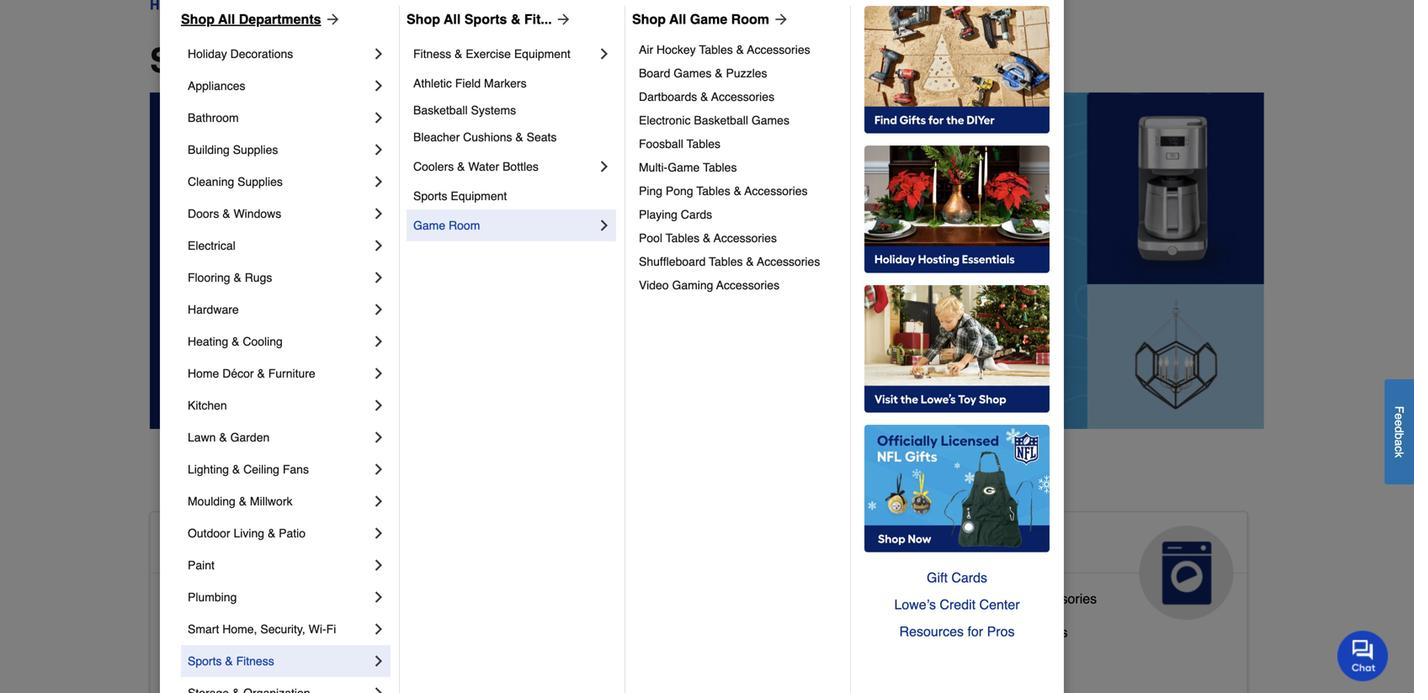 Task type: describe. For each thing, give the bounding box(es) containing it.
basketball systems link
[[413, 97, 613, 124]]

sports for sports & fitness
[[188, 655, 222, 668]]

arrow right image for shop all sports & fit...
[[552, 11, 572, 28]]

flooring
[[188, 271, 230, 285]]

shop for shop all departments
[[181, 11, 215, 27]]

lawn & garden link
[[188, 422, 370, 454]]

fit...
[[524, 11, 552, 27]]

heating
[[188, 335, 228, 349]]

& left patio
[[268, 527, 276, 540]]

for
[[968, 624, 983, 640]]

& right doors at the left
[[222, 207, 230, 221]]

& left millwork
[[239, 495, 247, 509]]

accessible home link
[[151, 513, 497, 620]]

plumbing link
[[188, 582, 370, 614]]

foosball tables link
[[639, 132, 839, 156]]

houses,
[[601, 652, 651, 668]]

supplies for livestock supplies
[[599, 618, 651, 634]]

holiday decorations
[[188, 47, 293, 61]]

board games & puzzles
[[639, 67, 767, 80]]

& left exercise
[[455, 47, 462, 61]]

tables inside ping pong tables & accessories "link"
[[697, 184, 731, 198]]

& left fit...
[[511, 11, 521, 27]]

equipment inside fitness & exercise equipment 'link'
[[514, 47, 571, 61]]

chevron right image for appliances
[[370, 77, 387, 94]]

décor
[[222, 367, 254, 381]]

supplies for building supplies
[[233, 143, 278, 157]]

chevron right image for bathroom
[[370, 109, 387, 126]]

shuffleboard tables & accessories link
[[639, 250, 839, 274]]

chevron right image for kitchen
[[370, 397, 387, 414]]

chevron right image for hardware
[[370, 301, 387, 318]]

chevron right image for game room
[[596, 217, 613, 234]]

beverage & wine chillers
[[914, 625, 1068, 641]]

playing cards
[[639, 208, 712, 221]]

pool tables & accessories link
[[639, 226, 839, 250]]

a
[[1393, 440, 1406, 446]]

shop all departments link
[[181, 9, 341, 29]]

rugs
[[245, 271, 272, 285]]

cleaning supplies link
[[188, 166, 370, 198]]

0 horizontal spatial games
[[674, 67, 712, 80]]

accessible for accessible home
[[164, 533, 287, 560]]

credit
[[940, 597, 976, 613]]

& inside animal & pet care
[[624, 533, 641, 560]]

& down board games & puzzles
[[701, 90, 708, 104]]

& left pros
[[976, 625, 985, 641]]

tables inside the foosball tables link
[[687, 137, 721, 151]]

sports & fitness link
[[188, 646, 370, 678]]

ping
[[639, 184, 663, 198]]

livestock
[[539, 618, 595, 634]]

multi-game tables link
[[639, 156, 839, 179]]

0 vertical spatial sports
[[465, 11, 507, 27]]

all for departments
[[218, 11, 235, 27]]

k
[[1393, 452, 1406, 458]]

fitness & exercise equipment
[[413, 47, 571, 61]]

chevron right image for doors & windows
[[370, 205, 387, 222]]

& right entry
[[267, 659, 276, 674]]

coolers
[[413, 160, 454, 173]]

athletic
[[413, 77, 452, 90]]

visit the lowe's toy shop. image
[[865, 285, 1050, 413]]

& left water
[[457, 160, 465, 173]]

air
[[639, 43, 653, 56]]

cleaning
[[188, 175, 234, 189]]

care
[[539, 560, 592, 587]]

systems
[[471, 104, 516, 117]]

fi
[[326, 623, 336, 636]]

wine
[[989, 625, 1019, 641]]

tables inside "pool tables & accessories" link
[[666, 232, 700, 245]]

air hockey tables & accessories link
[[639, 38, 839, 61]]

multi-
[[639, 161, 668, 174]]

lowe's credit center
[[894, 597, 1020, 613]]

& right décor
[[257, 367, 265, 381]]

shop all departments
[[181, 11, 321, 27]]

accessories inside shuffleboard tables & accessories link
[[757, 255, 820, 269]]

& right parts
[[1013, 591, 1022, 607]]

living
[[234, 527, 264, 540]]

2 vertical spatial home
[[280, 659, 316, 674]]

bottles
[[503, 160, 539, 173]]

bleacher cushions & seats link
[[413, 124, 613, 151]]

chevron right image for lawn & garden
[[370, 429, 387, 446]]

gift cards
[[927, 570, 988, 586]]

beverage
[[914, 625, 972, 641]]

sports for sports equipment
[[413, 189, 447, 203]]

resources
[[900, 624, 964, 640]]

accessories inside appliance parts & accessories link
[[1025, 591, 1097, 607]]

shop all sports & fit...
[[407, 11, 552, 27]]

1 horizontal spatial appliances
[[914, 533, 1040, 560]]

multi-game tables
[[639, 161, 737, 174]]

dartboards
[[639, 90, 697, 104]]

& up board games & puzzles link at top
[[736, 43, 744, 56]]

kitchen link
[[188, 390, 370, 422]]

0 horizontal spatial basketball
[[413, 104, 468, 117]]

entry
[[232, 659, 264, 674]]

shop all game room link
[[632, 9, 790, 29]]

fans
[[283, 463, 309, 477]]

pet beds, houses, & furniture link
[[539, 648, 721, 682]]

equipment inside the sports equipment link
[[451, 189, 507, 203]]

find gifts for the diyer. image
[[865, 6, 1050, 134]]

field
[[455, 77, 481, 90]]

board games & puzzles link
[[639, 61, 839, 85]]

cards for gift cards
[[952, 570, 988, 586]]

holiday hosting essentials. image
[[865, 146, 1050, 274]]

building
[[188, 143, 230, 157]]

lowe's
[[894, 597, 936, 613]]

dartboards & accessories link
[[639, 85, 839, 109]]

hockey
[[657, 43, 696, 56]]

cards for playing cards
[[681, 208, 712, 221]]

& left seats
[[516, 130, 523, 144]]

departments for shop all departments
[[239, 11, 321, 27]]

paint
[[188, 559, 215, 572]]

chillers
[[1023, 625, 1068, 641]]

water
[[468, 160, 499, 173]]

doors
[[188, 207, 219, 221]]

gift
[[927, 570, 948, 586]]

accessible bathroom link
[[164, 588, 291, 621]]

sports equipment
[[413, 189, 507, 203]]

chevron right image for plumbing
[[370, 589, 387, 606]]

home décor & furniture link
[[188, 358, 370, 390]]

smart
[[188, 623, 219, 636]]

electronic
[[639, 114, 691, 127]]

shop for shop all sports & fit...
[[407, 11, 440, 27]]

smart home, security, wi-fi link
[[188, 614, 370, 646]]

chevron right image for heating & cooling
[[370, 333, 387, 350]]

electronic basketball games link
[[639, 109, 839, 132]]

sports equipment link
[[413, 183, 613, 210]]

markers
[[484, 77, 527, 90]]

chevron right image for sports & fitness
[[370, 653, 387, 670]]

accessories inside the air hockey tables & accessories link
[[747, 43, 810, 56]]

& down "pool tables & accessories" link
[[746, 255, 754, 269]]

fitness inside 'link'
[[236, 655, 274, 668]]

& left ceiling
[[232, 463, 240, 477]]

chevron right image for fitness & exercise equipment
[[596, 45, 613, 62]]

accessible home image
[[389, 526, 484, 620]]



Task type: locate. For each thing, give the bounding box(es) containing it.
2 vertical spatial game
[[413, 219, 445, 232]]

1 horizontal spatial furniture
[[667, 652, 721, 668]]

seats
[[527, 130, 557, 144]]

windows
[[234, 207, 281, 221]]

sports inside 'link'
[[188, 655, 222, 668]]

1 horizontal spatial room
[[731, 11, 769, 27]]

pet
[[648, 533, 685, 560], [539, 652, 560, 668]]

supplies up windows
[[238, 175, 283, 189]]

supplies inside building supplies link
[[233, 143, 278, 157]]

accessories down "pool tables & accessories" link
[[757, 255, 820, 269]]

livestock supplies
[[539, 618, 651, 634]]

accessible for accessible bedroom
[[164, 625, 229, 641]]

0 vertical spatial room
[[731, 11, 769, 27]]

accessories up shuffleboard tables & accessories link
[[714, 232, 777, 245]]

4 accessible from the top
[[164, 659, 229, 674]]

0 horizontal spatial pet
[[539, 652, 560, 668]]

animal & pet care link
[[526, 513, 872, 620]]

game
[[690, 11, 728, 27], [668, 161, 700, 174], [413, 219, 445, 232]]

arrow right image inside shop all departments link
[[321, 11, 341, 28]]

& up playing cards link
[[734, 184, 742, 198]]

home,
[[222, 623, 257, 636]]

accessories inside "pool tables & accessories" link
[[714, 232, 777, 245]]

shop up air
[[632, 11, 666, 27]]

basketball inside 'link'
[[694, 114, 748, 127]]

0 vertical spatial fitness
[[413, 47, 451, 61]]

lowe's credit center link
[[865, 592, 1050, 619]]

0 horizontal spatial shop
[[181, 11, 215, 27]]

all up holiday decorations
[[218, 11, 235, 27]]

accessories down puzzles on the right of the page
[[711, 90, 775, 104]]

tables up ping pong tables & accessories
[[703, 161, 737, 174]]

flooring & rugs link
[[188, 262, 370, 294]]

sports up exercise
[[465, 11, 507, 27]]

sports & fitness
[[188, 655, 274, 668]]

foosball tables
[[639, 137, 721, 151]]

2 vertical spatial sports
[[188, 655, 222, 668]]

lawn
[[188, 431, 216, 445]]

shop up athletic on the left top of page
[[407, 11, 440, 27]]

sports down accessible bedroom 'link'
[[188, 655, 222, 668]]

f e e d b a c k button
[[1385, 380, 1414, 485]]

cards up 'pool tables & accessories'
[[681, 208, 712, 221]]

b
[[1393, 433, 1406, 440]]

officially licensed n f l gifts. shop now. image
[[865, 425, 1050, 553]]

1 vertical spatial pet
[[539, 652, 560, 668]]

0 vertical spatial appliances link
[[188, 70, 370, 102]]

playing
[[639, 208, 678, 221]]

1 horizontal spatial equipment
[[514, 47, 571, 61]]

hardware link
[[188, 294, 370, 326]]

1 vertical spatial appliances link
[[901, 513, 1247, 620]]

arrow right image for shop all game room
[[769, 11, 790, 28]]

playing cards link
[[639, 203, 839, 226]]

tables inside the air hockey tables & accessories link
[[699, 43, 733, 56]]

pool tables & accessories
[[639, 232, 777, 245]]

1 vertical spatial games
[[752, 114, 790, 127]]

chevron right image
[[370, 45, 387, 62], [596, 45, 613, 62], [370, 77, 387, 94], [370, 141, 387, 158], [370, 173, 387, 190], [370, 301, 387, 318], [370, 333, 387, 350], [370, 397, 387, 414], [370, 461, 387, 478], [370, 525, 387, 542], [370, 557, 387, 574], [370, 621, 387, 638], [370, 653, 387, 670], [370, 685, 387, 694]]

games up dartboards & accessories
[[674, 67, 712, 80]]

1 vertical spatial appliances
[[914, 533, 1040, 560]]

e up d
[[1393, 413, 1406, 420]]

tables up board games & puzzles
[[699, 43, 733, 56]]

lighting & ceiling fans link
[[188, 454, 370, 486]]

room up the air hockey tables & accessories link
[[731, 11, 769, 27]]

paint link
[[188, 550, 370, 582]]

exercise
[[466, 47, 511, 61]]

tables down "pool tables & accessories" link
[[709, 255, 743, 269]]

supplies inside livestock supplies link
[[599, 618, 651, 634]]

accessories down shuffleboard tables & accessories link
[[716, 279, 780, 292]]

appliances up gift cards
[[914, 533, 1040, 560]]

0 horizontal spatial room
[[449, 219, 480, 232]]

supplies for cleaning supplies
[[238, 175, 283, 189]]

accessible bathroom
[[164, 591, 291, 607]]

outdoor living & patio
[[188, 527, 306, 540]]

arrow right image up the air hockey tables & accessories link
[[769, 11, 790, 28]]

patio
[[279, 527, 306, 540]]

e
[[1393, 413, 1406, 420], [1393, 420, 1406, 427]]

games down dartboards & accessories link
[[752, 114, 790, 127]]

0 vertical spatial pet
[[648, 533, 685, 560]]

plumbing
[[188, 591, 237, 604]]

arrow right image inside "shop all game room" link
[[769, 11, 790, 28]]

supplies up cleaning supplies
[[233, 143, 278, 157]]

center
[[980, 597, 1020, 613]]

heating & cooling
[[188, 335, 283, 349]]

0 vertical spatial equipment
[[514, 47, 571, 61]]

arrow right image inside shop all sports & fit... link
[[552, 11, 572, 28]]

1 vertical spatial furniture
[[667, 652, 721, 668]]

appliance
[[914, 591, 974, 607]]

building supplies
[[188, 143, 278, 157]]

lawn & garden
[[188, 431, 270, 445]]

tables down the playing cards
[[666, 232, 700, 245]]

1 horizontal spatial pet
[[648, 533, 685, 560]]

chevron right image for building supplies
[[370, 141, 387, 158]]

accessible for accessible bathroom
[[164, 591, 229, 607]]

ping pong tables & accessories link
[[639, 179, 839, 203]]

all up "hockey"
[[669, 11, 686, 27]]

chevron right image for smart home, security, wi-fi
[[370, 621, 387, 638]]

basketball down dartboards & accessories
[[694, 114, 748, 127]]

0 vertical spatial departments
[[239, 11, 321, 27]]

ceiling
[[243, 463, 279, 477]]

accessible
[[164, 533, 287, 560], [164, 591, 229, 607], [164, 625, 229, 641], [164, 659, 229, 674]]

doors & windows
[[188, 207, 281, 221]]

air hockey tables & accessories
[[639, 43, 810, 56]]

departments up holiday decorations link
[[239, 11, 321, 27]]

all for game
[[669, 11, 686, 27]]

game up air hockey tables & accessories
[[690, 11, 728, 27]]

tables right 'pong'
[[697, 184, 731, 198]]

1 horizontal spatial basketball
[[694, 114, 748, 127]]

& down air hockey tables & accessories
[[715, 67, 723, 80]]

& down accessible bedroom 'link'
[[225, 655, 233, 668]]

supplies inside cleaning supplies link
[[238, 175, 283, 189]]

building supplies link
[[188, 134, 370, 166]]

athletic field markers link
[[413, 70, 613, 97]]

appliances down the holiday
[[188, 79, 245, 93]]

chevron right image for cleaning supplies
[[370, 173, 387, 190]]

0 horizontal spatial appliances
[[188, 79, 245, 93]]

chat invite button image
[[1338, 631, 1389, 682]]

decorations
[[230, 47, 293, 61]]

departments up basketball systems
[[295, 41, 500, 80]]

fitness & exercise equipment link
[[413, 38, 596, 70]]

cleaning supplies
[[188, 175, 283, 189]]

basketball up bleacher
[[413, 104, 468, 117]]

pet beds, houses, & furniture
[[539, 652, 721, 668]]

f e e d b a c k
[[1393, 406, 1406, 458]]

electrical
[[188, 239, 236, 253]]

shop up the holiday
[[181, 11, 215, 27]]

accessible for accessible entry & home
[[164, 659, 229, 674]]

garden
[[230, 431, 270, 445]]

0 horizontal spatial fitness
[[236, 655, 274, 668]]

2 accessible from the top
[[164, 591, 229, 607]]

chevron right image for coolers & water bottles
[[596, 158, 613, 175]]

1 vertical spatial sports
[[413, 189, 447, 203]]

smart home, security, wi-fi
[[188, 623, 336, 636]]

accessories inside video gaming accessories link
[[716, 279, 780, 292]]

room
[[731, 11, 769, 27], [449, 219, 480, 232]]

appliances link up chillers
[[901, 513, 1247, 620]]

pool
[[639, 232, 663, 245]]

& inside 'link'
[[225, 655, 233, 668]]

& right "houses,"
[[655, 652, 664, 668]]

1 vertical spatial bathroom
[[232, 591, 291, 607]]

games inside 'link'
[[752, 114, 790, 127]]

1 vertical spatial equipment
[[451, 189, 507, 203]]

game down sports equipment
[[413, 219, 445, 232]]

tables inside shuffleboard tables & accessories link
[[709, 255, 743, 269]]

chevron right image for flooring & rugs
[[370, 269, 387, 286]]

equipment
[[514, 47, 571, 61], [451, 189, 507, 203]]

sports down coolers
[[413, 189, 447, 203]]

tables inside multi-game tables link
[[703, 161, 737, 174]]

supplies up "houses,"
[[599, 618, 651, 634]]

f
[[1393, 406, 1406, 413]]

chevron right image for moulding & millwork
[[370, 493, 387, 510]]

accessories inside ping pong tables & accessories "link"
[[745, 184, 808, 198]]

departments for shop all departments
[[295, 41, 500, 80]]

0 vertical spatial bathroom
[[188, 111, 239, 125]]

chevron right image
[[370, 109, 387, 126], [596, 158, 613, 175], [370, 205, 387, 222], [596, 217, 613, 234], [370, 237, 387, 254], [370, 269, 387, 286], [370, 365, 387, 382], [370, 429, 387, 446], [370, 493, 387, 510], [370, 589, 387, 606]]

0 horizontal spatial equipment
[[451, 189, 507, 203]]

wi-
[[309, 623, 326, 636]]

2 horizontal spatial arrow right image
[[769, 11, 790, 28]]

chevron right image for outdoor living & patio
[[370, 525, 387, 542]]

lighting & ceiling fans
[[188, 463, 309, 477]]

d
[[1393, 427, 1406, 433]]

1 horizontal spatial arrow right image
[[552, 11, 572, 28]]

2 vertical spatial supplies
[[599, 618, 651, 634]]

accessories up chillers
[[1025, 591, 1097, 607]]

2 horizontal spatial shop
[[632, 11, 666, 27]]

1 horizontal spatial appliances link
[[901, 513, 1247, 620]]

chevron right image for electrical
[[370, 237, 387, 254]]

cushions
[[463, 130, 512, 144]]

shuffleboard
[[639, 255, 706, 269]]

1 vertical spatial home
[[294, 533, 359, 560]]

1 vertical spatial cards
[[952, 570, 988, 586]]

heating & cooling link
[[188, 326, 370, 358]]

pet inside animal & pet care
[[648, 533, 685, 560]]

e up b
[[1393, 420, 1406, 427]]

arrow right image up fitness & exercise equipment 'link'
[[552, 11, 572, 28]]

1 vertical spatial fitness
[[236, 655, 274, 668]]

arrow right image for shop all departments
[[321, 11, 341, 28]]

2 arrow right image from the left
[[552, 11, 572, 28]]

video
[[639, 279, 669, 292]]

0 vertical spatial furniture
[[268, 367, 315, 381]]

accessible inside 'link'
[[164, 625, 229, 641]]

video gaming accessories
[[639, 279, 780, 292]]

1 vertical spatial supplies
[[238, 175, 283, 189]]

& right animal
[[624, 533, 641, 560]]

game down foosball tables
[[668, 161, 700, 174]]

bathroom up 'building' at the top
[[188, 111, 239, 125]]

shop all game room
[[632, 11, 769, 27]]

furniture right "houses,"
[[667, 652, 721, 668]]

doors & windows link
[[188, 198, 370, 230]]

shuffleboard tables & accessories
[[639, 255, 820, 269]]

flooring & rugs
[[188, 271, 272, 285]]

0 horizontal spatial appliances link
[[188, 70, 370, 102]]

gift cards link
[[865, 565, 1050, 592]]

1 vertical spatial game
[[668, 161, 700, 174]]

0 vertical spatial supplies
[[233, 143, 278, 157]]

pong
[[666, 184, 693, 198]]

bathroom up smart home, security, wi-fi
[[232, 591, 291, 607]]

chevron right image for home décor & furniture
[[370, 365, 387, 382]]

0 horizontal spatial arrow right image
[[321, 11, 341, 28]]

1 horizontal spatial shop
[[407, 11, 440, 27]]

shop for shop all game room
[[632, 11, 666, 27]]

3 arrow right image from the left
[[769, 11, 790, 28]]

chevron right image for holiday decorations
[[370, 45, 387, 62]]

1 vertical spatial room
[[449, 219, 480, 232]]

animal & pet care image
[[765, 526, 859, 620]]

accessories inside dartboards & accessories link
[[711, 90, 775, 104]]

board
[[639, 67, 670, 80]]

accessible home
[[164, 533, 359, 560]]

& left rugs
[[234, 271, 241, 285]]

2 shop from the left
[[407, 11, 440, 27]]

3 accessible from the top
[[164, 625, 229, 641]]

0 horizontal spatial cards
[[681, 208, 712, 221]]

1 accessible from the top
[[164, 533, 287, 560]]

appliances
[[188, 79, 245, 93], [914, 533, 1040, 560]]

& up shuffleboard tables & accessories at the top
[[703, 232, 711, 245]]

all down shop all departments link
[[243, 41, 285, 80]]

home
[[188, 367, 219, 381], [294, 533, 359, 560], [280, 659, 316, 674]]

resources for pros link
[[865, 619, 1050, 646]]

chevron right image for paint
[[370, 557, 387, 574]]

1 e from the top
[[1393, 413, 1406, 420]]

1 horizontal spatial sports
[[413, 189, 447, 203]]

0 vertical spatial game
[[690, 11, 728, 27]]

all up fitness & exercise equipment
[[444, 11, 461, 27]]

cards up credit
[[952, 570, 988, 586]]

appliances image
[[1140, 526, 1234, 620]]

departments
[[239, 11, 321, 27], [295, 41, 500, 80]]

1 horizontal spatial fitness
[[413, 47, 451, 61]]

fitness inside 'link'
[[413, 47, 451, 61]]

1 horizontal spatial games
[[752, 114, 790, 127]]

& right lawn
[[219, 431, 227, 445]]

all
[[218, 11, 235, 27], [444, 11, 461, 27], [669, 11, 686, 27], [243, 41, 285, 80]]

accessories up playing cards link
[[745, 184, 808, 198]]

home inside 'link'
[[188, 367, 219, 381]]

0 vertical spatial games
[[674, 67, 712, 80]]

3 shop from the left
[[632, 11, 666, 27]]

furniture down heating & cooling link
[[268, 367, 315, 381]]

room down sports equipment
[[449, 219, 480, 232]]

0 vertical spatial appliances
[[188, 79, 245, 93]]

1 arrow right image from the left
[[321, 11, 341, 28]]

0 vertical spatial cards
[[681, 208, 712, 221]]

outdoor living & patio link
[[188, 518, 370, 550]]

0 horizontal spatial furniture
[[268, 367, 315, 381]]

moulding & millwork link
[[188, 486, 370, 518]]

shop all departments
[[150, 41, 500, 80]]

accessories up puzzles on the right of the page
[[747, 43, 810, 56]]

1 vertical spatial departments
[[295, 41, 500, 80]]

enjoy savings year-round. no matter what you're shopping for, find what you need at a great price. image
[[150, 93, 1265, 429]]

game room link
[[413, 210, 596, 242]]

animal
[[539, 533, 618, 560]]

1 horizontal spatial cards
[[952, 570, 988, 586]]

fitness
[[413, 47, 451, 61], [236, 655, 274, 668]]

arrow right image
[[321, 11, 341, 28], [552, 11, 572, 28], [769, 11, 790, 28]]

2 horizontal spatial sports
[[465, 11, 507, 27]]

& left the cooling
[[232, 335, 240, 349]]

2 e from the top
[[1393, 420, 1406, 427]]

arrow right image up shop all departments
[[321, 11, 341, 28]]

all for sports
[[444, 11, 461, 27]]

0 horizontal spatial sports
[[188, 655, 222, 668]]

0 vertical spatial home
[[188, 367, 219, 381]]

appliances link down decorations
[[188, 70, 370, 102]]

cooling
[[243, 335, 283, 349]]

moulding & millwork
[[188, 495, 293, 509]]

furniture inside 'link'
[[268, 367, 315, 381]]

tables down electronic basketball games
[[687, 137, 721, 151]]

equipment down fit...
[[514, 47, 571, 61]]

&
[[511, 11, 521, 27], [736, 43, 744, 56], [455, 47, 462, 61], [715, 67, 723, 80], [701, 90, 708, 104], [516, 130, 523, 144], [457, 160, 465, 173], [734, 184, 742, 198], [222, 207, 230, 221], [703, 232, 711, 245], [746, 255, 754, 269], [234, 271, 241, 285], [232, 335, 240, 349], [257, 367, 265, 381], [219, 431, 227, 445], [232, 463, 240, 477], [239, 495, 247, 509], [268, 527, 276, 540], [624, 533, 641, 560], [1013, 591, 1022, 607], [976, 625, 985, 641], [655, 652, 664, 668], [225, 655, 233, 668], [267, 659, 276, 674]]

equipment down coolers & water bottles
[[451, 189, 507, 203]]

1 shop from the left
[[181, 11, 215, 27]]

chevron right image for lighting & ceiling fans
[[370, 461, 387, 478]]



Task type: vqa. For each thing, say whether or not it's contained in the screenshot.
departments
yes



